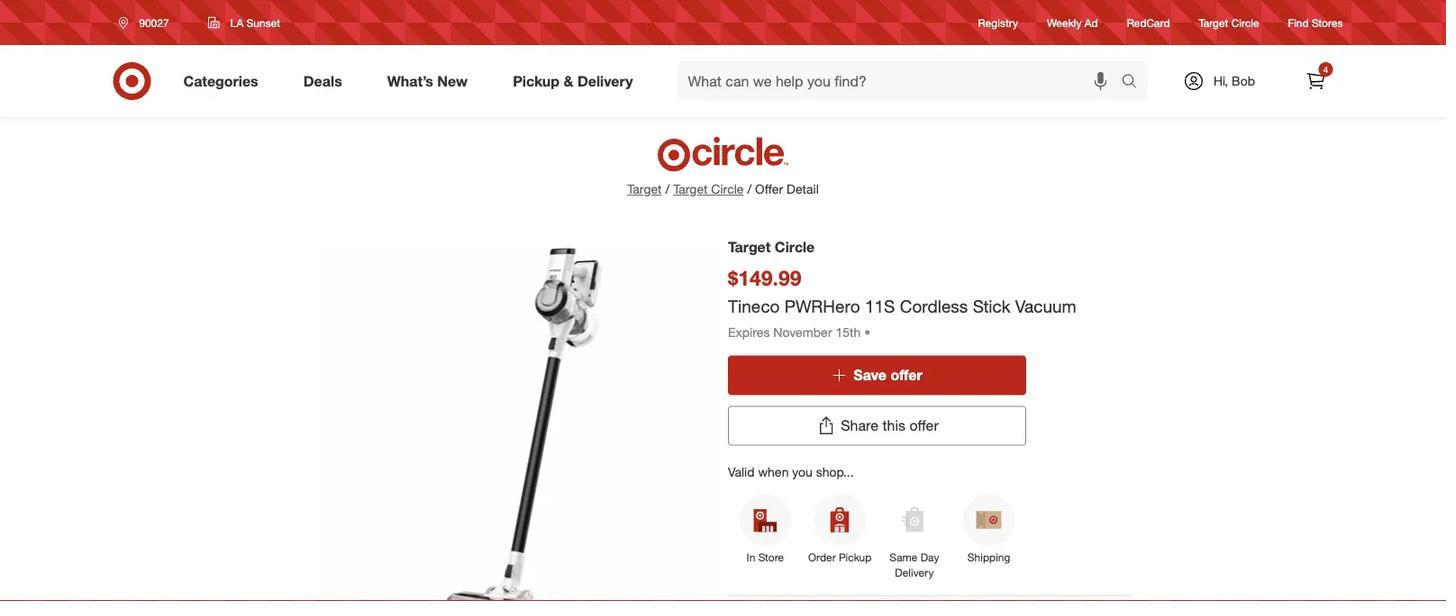 Task type: locate. For each thing, give the bounding box(es) containing it.
pwrhero
[[785, 296, 861, 316]]

delivery for day
[[895, 566, 934, 580]]

offer
[[891, 366, 923, 384], [910, 417, 939, 435]]

shipping
[[968, 551, 1011, 564]]

90027
[[139, 16, 169, 29]]

delivery inside same day delivery
[[895, 566, 934, 580]]

find stores
[[1289, 16, 1344, 29]]

la
[[230, 16, 244, 29]]

same
[[890, 551, 918, 564]]

new
[[438, 72, 468, 90]]

0 horizontal spatial circle
[[712, 181, 744, 197]]

0 vertical spatial delivery
[[578, 72, 633, 90]]

target circle
[[1199, 16, 1260, 29], [728, 238, 815, 256]]

deals
[[304, 72, 342, 90]]

delivery right "&"
[[578, 72, 633, 90]]

weekly
[[1047, 16, 1082, 29]]

1 vertical spatial circle
[[712, 181, 744, 197]]

0 vertical spatial offer
[[891, 366, 923, 384]]

target circle link down 'target circle logo'
[[674, 180, 744, 198]]

delivery
[[578, 72, 633, 90], [895, 566, 934, 580]]

0 horizontal spatial target circle
[[728, 238, 815, 256]]

save
[[854, 366, 887, 384]]

target
[[1199, 16, 1229, 29], [628, 181, 662, 197], [674, 181, 708, 197], [728, 238, 771, 256]]

detail
[[787, 181, 819, 197]]

11s
[[865, 296, 895, 316]]

circle up $149.99
[[775, 238, 815, 256]]

target circle link up hi, bob
[[1199, 15, 1260, 30]]

1 horizontal spatial target circle link
[[1199, 15, 1260, 30]]

1 vertical spatial pickup
[[839, 551, 872, 564]]

0 vertical spatial target circle
[[1199, 16, 1260, 29]]

november
[[774, 324, 833, 340]]

target circle link
[[1199, 15, 1260, 30], [674, 180, 744, 198]]

1 horizontal spatial /
[[748, 181, 752, 197]]

1 horizontal spatial delivery
[[895, 566, 934, 580]]

categories
[[183, 72, 258, 90]]

redcard link
[[1127, 15, 1171, 30]]

stores
[[1312, 16, 1344, 29]]

offer
[[755, 181, 783, 197]]

0 horizontal spatial /
[[666, 181, 670, 197]]

save offer
[[854, 366, 923, 384]]

share
[[841, 417, 879, 435]]

search
[[1114, 74, 1157, 92]]

2 horizontal spatial circle
[[1232, 16, 1260, 29]]

/ left offer
[[748, 181, 752, 197]]

you
[[793, 464, 813, 480]]

1 vertical spatial target circle link
[[674, 180, 744, 198]]

weekly ad link
[[1047, 15, 1099, 30]]

target / target circle / offer detail
[[628, 181, 819, 197]]

0 horizontal spatial delivery
[[578, 72, 633, 90]]

offer right this
[[910, 417, 939, 435]]

0 horizontal spatial pickup
[[513, 72, 560, 90]]

target circle up $149.99
[[728, 238, 815, 256]]

vacuum
[[1016, 296, 1077, 316]]

2 / from the left
[[748, 181, 752, 197]]

delivery down same
[[895, 566, 934, 580]]

pickup
[[513, 72, 560, 90], [839, 551, 872, 564]]

1 horizontal spatial pickup
[[839, 551, 872, 564]]

1 horizontal spatial circle
[[775, 238, 815, 256]]

1 vertical spatial delivery
[[895, 566, 934, 580]]

circle
[[1232, 16, 1260, 29], [712, 181, 744, 197], [775, 238, 815, 256]]

target up hi,
[[1199, 16, 1229, 29]]

offer right save
[[891, 366, 923, 384]]

order
[[808, 551, 836, 564]]

circle down 'target circle logo'
[[712, 181, 744, 197]]

store
[[759, 551, 784, 564]]

&
[[564, 72, 574, 90]]

expires
[[728, 324, 770, 340]]

0 vertical spatial circle
[[1232, 16, 1260, 29]]

target circle up hi, bob
[[1199, 16, 1260, 29]]

pickup left "&"
[[513, 72, 560, 90]]

pickup right order
[[839, 551, 872, 564]]

find
[[1289, 16, 1309, 29]]

valid
[[728, 464, 755, 480]]

$149.99
[[728, 265, 802, 290]]

sunset
[[247, 16, 280, 29]]

search button
[[1114, 61, 1157, 105]]

tineco
[[728, 296, 780, 316]]

target link
[[628, 181, 662, 197]]

/
[[666, 181, 670, 197], [748, 181, 752, 197]]

0 vertical spatial target circle link
[[1199, 15, 1260, 30]]

0 vertical spatial pickup
[[513, 72, 560, 90]]

1 vertical spatial offer
[[910, 417, 939, 435]]

15th
[[836, 324, 861, 340]]

/ right target link
[[666, 181, 670, 197]]

circle left find
[[1232, 16, 1260, 29]]

offer inside "button"
[[891, 366, 923, 384]]

hi, bob
[[1214, 73, 1256, 89]]



Task type: describe. For each thing, give the bounding box(es) containing it.
hi,
[[1214, 73, 1229, 89]]

order pickup
[[808, 551, 872, 564]]

valid when you shop...
[[728, 464, 854, 480]]

share this offer
[[841, 417, 939, 435]]

delivery for &
[[578, 72, 633, 90]]

when
[[758, 464, 789, 480]]

stick
[[973, 296, 1011, 316]]

in
[[747, 551, 756, 564]]

same day delivery
[[890, 551, 940, 580]]

pickup & delivery link
[[498, 61, 656, 101]]

target left target circle button
[[628, 181, 662, 197]]

•
[[865, 324, 871, 340]]

4
[[1324, 64, 1329, 75]]

day
[[921, 551, 940, 564]]

find stores link
[[1289, 15, 1344, 30]]

target circle button
[[674, 180, 744, 198]]

What can we help you find? suggestions appear below search field
[[677, 61, 1126, 101]]

registry link
[[979, 15, 1019, 30]]

categories link
[[168, 61, 281, 101]]

what's new
[[387, 72, 468, 90]]

save offer button
[[728, 356, 1027, 395]]

what's
[[387, 72, 434, 90]]

registry
[[979, 16, 1019, 29]]

1 / from the left
[[666, 181, 670, 197]]

2 vertical spatial circle
[[775, 238, 815, 256]]

redcard
[[1127, 16, 1171, 29]]

bob
[[1232, 73, 1256, 89]]

0 horizontal spatial target circle link
[[674, 180, 744, 198]]

90027 button
[[107, 6, 189, 39]]

deals link
[[288, 61, 365, 101]]

la sunset button
[[196, 6, 299, 39]]

this
[[883, 417, 906, 435]]

offer inside button
[[910, 417, 939, 435]]

weekly ad
[[1047, 16, 1099, 29]]

shop...
[[816, 464, 854, 480]]

pickup & delivery
[[513, 72, 633, 90]]

la sunset
[[230, 16, 280, 29]]

4 link
[[1297, 61, 1336, 101]]

$149.99 tineco pwrhero 11s cordless stick vacuum expires november 15th •
[[728, 265, 1077, 340]]

cordless
[[900, 296, 968, 316]]

target circle logo image
[[655, 135, 792, 173]]

what's new link
[[372, 61, 490, 101]]

target right target link
[[674, 181, 708, 197]]

1 vertical spatial target circle
[[728, 238, 815, 256]]

ad
[[1085, 16, 1099, 29]]

share this offer button
[[728, 406, 1027, 446]]

in store
[[747, 551, 784, 564]]

1 horizontal spatial target circle
[[1199, 16, 1260, 29]]

target up $149.99
[[728, 238, 771, 256]]



Task type: vqa. For each thing, say whether or not it's contained in the screenshot.
Circle to the top
yes



